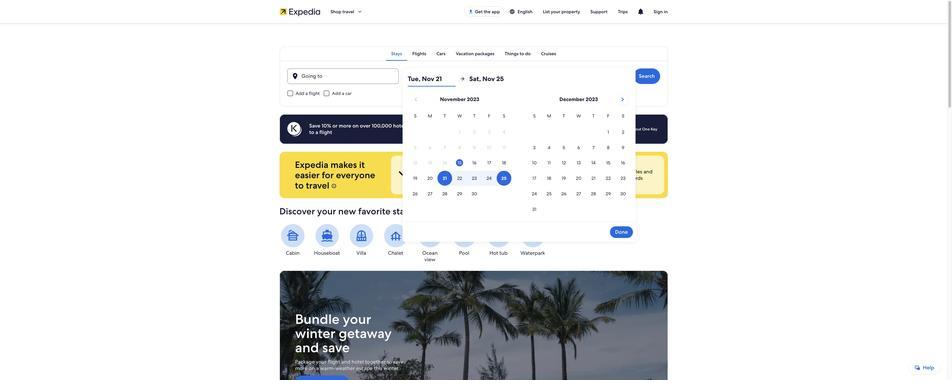 Task type: vqa. For each thing, say whether or not it's contained in the screenshot.


Task type: locate. For each thing, give the bounding box(es) containing it.
1 16 from the left
[[472, 160, 477, 166]]

2023 for november 2023
[[467, 96, 479, 103]]

26 inside november 2023 element
[[413, 191, 418, 197]]

19 left the prices at top
[[413, 176, 417, 182]]

0 horizontal spatial 18 button
[[497, 156, 511, 171]]

29 button
[[452, 187, 467, 202], [601, 187, 616, 202]]

2 28 from the left
[[591, 191, 596, 197]]

tab list containing stays
[[279, 47, 668, 61]]

1 horizontal spatial 15 button
[[601, 156, 616, 171]]

1 20 from the left
[[427, 176, 433, 182]]

29 button down the 22 button
[[601, 187, 616, 202]]

18 inside december 2023 'element'
[[547, 176, 551, 182]]

17 inside november 2023 element
[[487, 160, 491, 166]]

15 for first 15 button from left
[[458, 160, 462, 166]]

m for november 2023
[[428, 113, 432, 119]]

25 right 24 button on the right of the page
[[547, 191, 552, 197]]

19 button left alerts
[[408, 171, 423, 186]]

1 vertical spatial key
[[614, 175, 623, 182]]

bundle inside bundle flight + hotel to save
[[510, 169, 527, 175]]

flight left or
[[319, 129, 332, 136]]

support link
[[585, 6, 613, 17]]

bundle flight + hotel to save
[[510, 169, 565, 182]]

your for bundle
[[343, 311, 371, 329]]

1 f from the left
[[488, 113, 490, 119]]

29 down 22
[[606, 191, 611, 197]]

6 button
[[571, 140, 586, 155]]

cruises
[[541, 51, 556, 57]]

0 horizontal spatial 18
[[502, 160, 506, 166]]

nov left -
[[417, 75, 427, 82]]

flight right if
[[447, 169, 459, 175]]

one right '21' button
[[603, 175, 613, 182]]

2 add from the left
[[332, 91, 341, 96]]

bundle for flight
[[510, 169, 527, 175]]

pool
[[459, 250, 469, 257]]

2 26 button from the left
[[557, 187, 571, 202]]

27 button down '21' button
[[571, 187, 586, 202]]

18 button
[[497, 156, 511, 171], [542, 171, 557, 186]]

15 up earn
[[606, 160, 610, 166]]

19 inside december 2023 'element'
[[562, 176, 566, 182]]

add
[[558, 123, 567, 129]]

1 vertical spatial travel
[[306, 180, 329, 192]]

on inside save 10% or more on over 100,000 hotels with member prices. also, members save up to 30% when you add a hotel to a flight
[[352, 123, 359, 129]]

shop travel button
[[325, 4, 368, 19]]

on left warm-
[[309, 366, 315, 373]]

2 28 button from the left
[[586, 187, 601, 202]]

0 horizontal spatial 27 button
[[423, 187, 437, 202]]

16 right today element
[[472, 160, 477, 166]]

1 vertical spatial more
[[295, 366, 307, 373]]

2 20 from the left
[[576, 176, 581, 182]]

w down december 2023
[[576, 113, 581, 119]]

1 19 from the left
[[413, 176, 417, 182]]

24
[[532, 191, 537, 197]]

flight down 10
[[528, 169, 541, 175]]

0 horizontal spatial one
[[603, 175, 613, 182]]

0 horizontal spatial 16
[[472, 160, 477, 166]]

0 horizontal spatial m
[[428, 113, 432, 119]]

about
[[631, 127, 641, 132]]

1 15 from the left
[[458, 160, 462, 166]]

1 horizontal spatial 2023
[[586, 96, 598, 103]]

earn
[[603, 169, 613, 175]]

20 button inside november 2023 element
[[423, 171, 437, 186]]

one inside earn airline miles and one key rewards
[[603, 175, 613, 182]]

vacation
[[456, 51, 474, 57]]

2 26 from the left
[[561, 191, 566, 197]]

1 28 button from the left
[[437, 187, 452, 202]]

4 button
[[542, 140, 557, 155]]

1 vertical spatial 18
[[547, 176, 551, 182]]

0 horizontal spatial 30
[[472, 191, 477, 197]]

to right this on the bottom of the page
[[387, 359, 392, 366]]

your for discover
[[317, 206, 336, 217]]

0 horizontal spatial f
[[488, 113, 490, 119]]

1 horizontal spatial 15
[[606, 160, 610, 166]]

0 horizontal spatial key
[[614, 175, 623, 182]]

2 m from the left
[[547, 113, 551, 119]]

small image
[[509, 9, 515, 15]]

easier
[[295, 170, 320, 181]]

villa
[[356, 250, 366, 257]]

f inside november 2023 element
[[488, 113, 490, 119]]

1 27 from the left
[[428, 191, 432, 197]]

0 horizontal spatial 20 button
[[423, 171, 437, 186]]

ocean view
[[422, 250, 438, 263]]

1 vertical spatial 17 button
[[527, 171, 542, 186]]

0 horizontal spatial hotel
[[351, 359, 364, 366]]

t down december 2023
[[592, 113, 595, 119]]

get inside "link"
[[475, 9, 483, 15]]

w
[[457, 113, 462, 119], [576, 113, 581, 119]]

0 vertical spatial 18 button
[[497, 156, 511, 171]]

to left the do
[[520, 51, 524, 57]]

15 button right 14
[[601, 156, 616, 171]]

trips link
[[613, 6, 633, 17]]

2 button
[[616, 125, 631, 140]]

25 right 'sat,' on the top
[[496, 75, 504, 83]]

15 inside december 2023 'element'
[[606, 160, 610, 166]]

0 vertical spatial hotel
[[572, 123, 585, 129]]

0 horizontal spatial 27
[[428, 191, 432, 197]]

get the app link
[[464, 6, 504, 17]]

1 horizontal spatial 18
[[547, 176, 551, 182]]

1 horizontal spatial m
[[547, 113, 551, 119]]

0 horizontal spatial 29 button
[[452, 187, 467, 202]]

18 left 10
[[502, 160, 506, 166]]

0 vertical spatial more
[[339, 123, 351, 129]]

17 button
[[482, 156, 497, 171], [527, 171, 542, 186]]

1 vertical spatial bundle
[[295, 311, 339, 329]]

3 s from the left
[[533, 113, 536, 119]]

travel
[[342, 9, 354, 15], [306, 180, 329, 192]]

stay
[[393, 206, 409, 217]]

1 horizontal spatial 19 button
[[557, 171, 571, 186]]

0 horizontal spatial 17 button
[[482, 156, 497, 171]]

1 vertical spatial on
[[309, 366, 315, 373]]

20 down alerts
[[427, 176, 433, 182]]

t up members
[[473, 113, 476, 119]]

m inside 'element'
[[547, 113, 551, 119]]

13
[[577, 160, 581, 166]]

application containing november 2023
[[408, 92, 631, 218]]

flight inside bundle flight + hotel to save
[[528, 169, 541, 175]]

0 horizontal spatial 28 button
[[437, 187, 452, 202]]

14
[[591, 160, 596, 166]]

together
[[365, 359, 386, 366]]

to inside things to do link
[[520, 51, 524, 57]]

18 inside november 2023 element
[[502, 160, 506, 166]]

december
[[559, 96, 584, 103]]

16 button up 23 button
[[616, 156, 631, 171]]

november
[[440, 96, 466, 103]]

1 horizontal spatial 20
[[576, 176, 581, 182]]

17 inside december 2023 'element'
[[532, 176, 536, 182]]

november 2023 element
[[408, 113, 511, 202]]

17 right today element
[[487, 160, 491, 166]]

bundle your winter getaway and save main content
[[0, 23, 947, 381]]

0 horizontal spatial 19
[[413, 176, 417, 182]]

tue, nov 21
[[408, 75, 442, 83]]

15 for 2nd 15 button from the left
[[606, 160, 610, 166]]

1 horizontal spatial 30
[[620, 191, 626, 197]]

7 button
[[586, 140, 601, 155]]

your for list
[[551, 9, 560, 15]]

4 s from the left
[[622, 113, 624, 119]]

favorite
[[358, 206, 390, 217]]

2 out of 3 element
[[483, 156, 572, 195]]

3 t from the left
[[563, 113, 565, 119]]

0 horizontal spatial 26
[[413, 191, 418, 197]]

29 down get alerts if flight prices drop
[[457, 191, 462, 197]]

1 vertical spatial hotel
[[546, 169, 558, 175]]

1 horizontal spatial 18 button
[[542, 171, 557, 186]]

everyone
[[336, 170, 375, 181]]

1 horizontal spatial 16 button
[[616, 156, 631, 171]]

0 horizontal spatial travel
[[306, 180, 329, 192]]

2 15 button from the left
[[601, 156, 616, 171]]

1 horizontal spatial 19
[[562, 176, 566, 182]]

w inside november 2023 element
[[457, 113, 462, 119]]

tab list inside bundle your winter getaway and save main content
[[279, 47, 668, 61]]

t up the prices.
[[444, 113, 446, 119]]

27 button down the prices at top
[[423, 187, 437, 202]]

and up package
[[295, 340, 319, 357]]

earn airline miles and one key rewards
[[603, 169, 652, 182]]

bundle inside bundle your winter getaway and save package your flight and hotel together to save more on a warm-weather escape this winter.
[[295, 311, 339, 329]]

previous month image
[[412, 96, 420, 104]]

1 horizontal spatial 17
[[532, 176, 536, 182]]

or
[[332, 123, 337, 129]]

cabin
[[286, 250, 300, 257]]

22
[[606, 176, 611, 182]]

2 27 from the left
[[576, 191, 581, 197]]

19 button down 12 button
[[557, 171, 571, 186]]

0 horizontal spatial more
[[295, 366, 307, 373]]

to inside "expedia makes it easier for everyone to travel"
[[295, 180, 304, 192]]

get inside get alerts if flight prices drop
[[418, 169, 427, 175]]

key
[[651, 127, 657, 132], [614, 175, 623, 182]]

1 2023 from the left
[[467, 96, 479, 103]]

17 up 24
[[532, 176, 536, 182]]

sat, nov 25
[[469, 75, 504, 83]]

27 right 25 button on the right
[[576, 191, 581, 197]]

2 f from the left
[[607, 113, 609, 119]]

1 horizontal spatial hotel
[[546, 169, 558, 175]]

1 horizontal spatial 28
[[591, 191, 596, 197]]

0 horizontal spatial 25
[[448, 75, 454, 82]]

flight
[[309, 91, 320, 96], [319, 129, 332, 136], [447, 169, 459, 175], [528, 169, 541, 175], [328, 359, 340, 366]]

m for december 2023
[[547, 113, 551, 119]]

1 t from the left
[[444, 113, 446, 119]]

0 vertical spatial and
[[643, 169, 652, 175]]

f up members
[[488, 113, 490, 119]]

19 inside november 2023 element
[[413, 176, 417, 182]]

to right up
[[515, 123, 520, 129]]

0 horizontal spatial bundle
[[295, 311, 339, 329]]

more left warm-
[[295, 366, 307, 373]]

12 button
[[557, 156, 571, 171]]

1 vertical spatial 17
[[532, 176, 536, 182]]

more right or
[[339, 123, 351, 129]]

f inside december 2023 'element'
[[607, 113, 609, 119]]

16 up airline
[[621, 160, 625, 166]]

sign in button
[[648, 4, 673, 19]]

you
[[548, 123, 556, 129]]

1 horizontal spatial 20 button
[[571, 171, 586, 186]]

28 button down drop
[[437, 187, 452, 202]]

1 horizontal spatial 17 button
[[527, 171, 542, 186]]

learn about one key
[[620, 127, 657, 132]]

communication center icon image
[[637, 8, 645, 16]]

1 horizontal spatial add
[[332, 91, 341, 96]]

directional image
[[460, 76, 465, 82]]

new
[[338, 206, 356, 217]]

hotel right add
[[572, 123, 585, 129]]

a inside bundle your winter getaway and save package your flight and hotel together to save more on a warm-weather escape this winter.
[[316, 366, 319, 373]]

one
[[642, 127, 650, 132], [603, 175, 613, 182]]

1 20 button from the left
[[423, 171, 437, 186]]

28 down '21' button
[[591, 191, 596, 197]]

13 button
[[571, 156, 586, 171]]

1 horizontal spatial 26 button
[[557, 187, 571, 202]]

m up you
[[547, 113, 551, 119]]

nov inside tue, nov 21 button
[[422, 75, 434, 83]]

30
[[472, 191, 477, 197], [620, 191, 626, 197]]

0 vertical spatial 18
[[502, 160, 506, 166]]

hotel left together
[[351, 359, 364, 366]]

26 button down the prices at top
[[408, 187, 423, 202]]

0 horizontal spatial w
[[457, 113, 462, 119]]

1 horizontal spatial 27
[[576, 191, 581, 197]]

get for get alerts if flight prices drop
[[418, 169, 427, 175]]

save
[[496, 123, 506, 129], [510, 175, 521, 182], [322, 340, 350, 357], [393, 359, 403, 366]]

f for november 2023
[[488, 113, 490, 119]]

1 vertical spatial one
[[603, 175, 613, 182]]

18 button left 10
[[497, 156, 511, 171]]

villa button
[[348, 225, 375, 257]]

2 2023 from the left
[[586, 96, 598, 103]]

and right miles
[[643, 169, 652, 175]]

16 inside december 2023 'element'
[[621, 160, 625, 166]]

0 horizontal spatial get
[[418, 169, 427, 175]]

flight right package
[[328, 359, 340, 366]]

get alerts if flight prices drop
[[418, 169, 459, 182]]

makes
[[331, 159, 357, 171]]

view
[[424, 257, 435, 263]]

1 horizontal spatial key
[[651, 127, 657, 132]]

24 button
[[527, 187, 542, 202]]

2023
[[467, 96, 479, 103], [586, 96, 598, 103]]

17 button right today element
[[482, 156, 497, 171]]

1 horizontal spatial 30 button
[[616, 187, 631, 202]]

1 horizontal spatial 29
[[606, 191, 611, 197]]

application
[[408, 92, 631, 218]]

1 vertical spatial and
[[295, 340, 319, 357]]

22 button
[[601, 171, 616, 186]]

t up add
[[563, 113, 565, 119]]

0 vertical spatial bundle
[[510, 169, 527, 175]]

1 15 button from the left
[[452, 156, 467, 171]]

travel left the xsmall image
[[306, 180, 329, 192]]

one right "about"
[[642, 127, 650, 132]]

15 inside today element
[[458, 160, 462, 166]]

1 horizontal spatial 21
[[436, 75, 442, 83]]

travel left 'trailing' icon
[[342, 9, 354, 15]]

2 30 button from the left
[[616, 187, 631, 202]]

nov right -
[[437, 75, 447, 82]]

nov right 'sat,' on the top
[[482, 75, 495, 83]]

waterpark button
[[520, 225, 546, 257]]

0 vertical spatial on
[[352, 123, 359, 129]]

w inside december 2023 'element'
[[576, 113, 581, 119]]

with
[[409, 123, 419, 129]]

2 w from the left
[[576, 113, 581, 119]]

28 button down '21' button
[[586, 187, 601, 202]]

26
[[413, 191, 418, 197], [561, 191, 566, 197]]

0 horizontal spatial and
[[295, 340, 319, 357]]

your
[[551, 9, 560, 15], [317, 206, 336, 217], [343, 311, 371, 329], [316, 359, 326, 366]]

1 26 from the left
[[413, 191, 418, 197]]

1 m from the left
[[428, 113, 432, 119]]

1 horizontal spatial and
[[341, 359, 350, 366]]

28 inside december 2023 'element'
[[591, 191, 596, 197]]

on inside bundle your winter getaway and save package your flight and hotel together to save more on a warm-weather escape this winter.
[[309, 366, 315, 373]]

members
[[472, 123, 494, 129]]

0 vertical spatial get
[[475, 9, 483, 15]]

16 button
[[467, 156, 482, 171], [616, 156, 631, 171]]

1 horizontal spatial 27 button
[[571, 187, 586, 202]]

0 horizontal spatial 30 button
[[467, 187, 482, 202]]

on left over
[[352, 123, 359, 129]]

hotel inside bundle flight + hotel to save
[[546, 169, 558, 175]]

26 button right 24 button on the right of the page
[[557, 187, 571, 202]]

expedia
[[295, 159, 328, 171]]

travel inside "expedia makes it easier for everyone to travel"
[[306, 180, 329, 192]]

to down expedia on the left top
[[295, 180, 304, 192]]

2 horizontal spatial hotel
[[572, 123, 585, 129]]

1 horizontal spatial w
[[576, 113, 581, 119]]

27 down the prices at top
[[428, 191, 432, 197]]

1 horizontal spatial 26
[[561, 191, 566, 197]]

f up 1 button on the top
[[607, 113, 609, 119]]

and inside earn airline miles and one key rewards
[[643, 169, 652, 175]]

to down 12
[[560, 169, 565, 175]]

1 30 from the left
[[472, 191, 477, 197]]

2023 for december 2023
[[586, 96, 598, 103]]

0 horizontal spatial 21
[[428, 75, 432, 82]]

16 button right today element
[[467, 156, 482, 171]]

15 button right if
[[452, 156, 467, 171]]

learn about one key link
[[617, 124, 660, 135]]

0 horizontal spatial 28
[[442, 191, 447, 197]]

28 button
[[437, 187, 452, 202], [586, 187, 601, 202]]

2 horizontal spatial 21
[[592, 176, 596, 182]]

getaway
[[339, 325, 392, 343]]

28 down drop
[[442, 191, 447, 197]]

17 button left +
[[527, 171, 542, 186]]

1 horizontal spatial more
[[339, 123, 351, 129]]

to inside bundle your winter getaway and save package your flight and hotel together to save more on a warm-weather escape this winter.
[[387, 359, 392, 366]]

2023 right december
[[586, 96, 598, 103]]

0 vertical spatial one
[[642, 127, 650, 132]]

1 horizontal spatial 28 button
[[586, 187, 601, 202]]

m up member
[[428, 113, 432, 119]]

tab list
[[279, 47, 668, 61]]

19 for first 19 button from left
[[413, 176, 417, 182]]

0 horizontal spatial 29
[[457, 191, 462, 197]]

0 horizontal spatial on
[[309, 366, 315, 373]]

nov right tue,
[[422, 75, 434, 83]]

0 vertical spatial 17
[[487, 160, 491, 166]]

18 button down 11 button
[[542, 171, 557, 186]]

2 29 from the left
[[606, 191, 611, 197]]

get left alerts
[[418, 169, 427, 175]]

on
[[352, 123, 359, 129], [309, 366, 315, 373]]

0 horizontal spatial 20
[[427, 176, 433, 182]]

1 w from the left
[[457, 113, 462, 119]]

16
[[472, 160, 477, 166], [621, 160, 625, 166]]

8 button
[[601, 140, 616, 155]]

get right download the app button image
[[475, 9, 483, 15]]

16 button inside november 2023 element
[[467, 156, 482, 171]]

1 horizontal spatial 29 button
[[601, 187, 616, 202]]

1 horizontal spatial 16
[[621, 160, 625, 166]]

2 15 from the left
[[606, 160, 610, 166]]

0 horizontal spatial 17
[[487, 160, 491, 166]]

2023 right november
[[467, 96, 479, 103]]

w up also,
[[457, 113, 462, 119]]

2 20 button from the left
[[571, 171, 586, 186]]

20 inside december 2023 'element'
[[576, 176, 581, 182]]

19 down 12 button
[[562, 176, 566, 182]]

18 down 11 in the top of the page
[[547, 176, 551, 182]]

0 vertical spatial 17 button
[[482, 156, 497, 171]]

next month image
[[619, 96, 626, 104]]

2 horizontal spatial 25
[[547, 191, 552, 197]]

20 left '21' button
[[576, 176, 581, 182]]

14 button
[[586, 156, 601, 171]]

0 horizontal spatial 26 button
[[408, 187, 423, 202]]

vacation packages
[[456, 51, 494, 57]]

2 30 from the left
[[620, 191, 626, 197]]

1 add from the left
[[296, 91, 304, 96]]

hotel right +
[[546, 169, 558, 175]]

0 horizontal spatial 15
[[458, 160, 462, 166]]

29
[[457, 191, 462, 197], [606, 191, 611, 197]]

6
[[577, 145, 580, 151]]

flight left add a car
[[309, 91, 320, 96]]

chalet
[[388, 250, 403, 257]]

1 29 from the left
[[457, 191, 462, 197]]

and right warm-
[[341, 359, 350, 366]]

0 vertical spatial travel
[[342, 9, 354, 15]]

23
[[621, 176, 626, 182]]

28 button inside december 2023 'element'
[[586, 187, 601, 202]]

1 16 button from the left
[[467, 156, 482, 171]]

29 inside december 2023 'element'
[[606, 191, 611, 197]]

2 vertical spatial and
[[341, 359, 350, 366]]

save inside bundle flight + hotel to save
[[510, 175, 521, 182]]

add for add a flight
[[296, 91, 304, 96]]

30%
[[521, 123, 532, 129]]

2 t from the left
[[473, 113, 476, 119]]

25 left the directional icon at the left top
[[448, 75, 454, 82]]

0 horizontal spatial 2023
[[467, 96, 479, 103]]

2 19 from the left
[[562, 176, 566, 182]]

2 16 from the left
[[621, 160, 625, 166]]

1 29 button from the left
[[452, 187, 467, 202]]

trailing image
[[357, 9, 363, 15]]

0 horizontal spatial 16 button
[[467, 156, 482, 171]]

1 horizontal spatial on
[[352, 123, 359, 129]]

29 button down get alerts if flight prices drop
[[452, 187, 467, 202]]

expedia logo image
[[279, 7, 320, 16]]

1 28 from the left
[[442, 191, 447, 197]]

1 horizontal spatial bundle
[[510, 169, 527, 175]]

15 up get alerts if flight prices drop
[[458, 160, 462, 166]]

search
[[639, 73, 655, 80]]

3
[[533, 145, 536, 151]]

1 horizontal spatial get
[[475, 9, 483, 15]]

for
[[322, 170, 334, 181]]



Task type: describe. For each thing, give the bounding box(es) containing it.
1 26 button from the left
[[408, 187, 423, 202]]

2 19 button from the left
[[557, 171, 571, 186]]

package
[[295, 359, 314, 366]]

hot tub button
[[485, 225, 512, 257]]

27 inside december 2023 'element'
[[576, 191, 581, 197]]

1 30 button from the left
[[467, 187, 482, 202]]

8
[[607, 145, 610, 151]]

prices
[[418, 175, 432, 182]]

20 inside november 2023 element
[[427, 176, 433, 182]]

1 button
[[601, 125, 616, 140]]

over
[[360, 123, 371, 129]]

download the app button image
[[468, 9, 474, 14]]

21 inside december 2023 'element'
[[592, 176, 596, 182]]

18 for the leftmost 18 button
[[502, 160, 506, 166]]

bundle your winter getaway and save package your flight and hotel together to save more on a warm-weather escape this winter.
[[295, 311, 403, 373]]

4 t from the left
[[592, 113, 595, 119]]

29 inside november 2023 element
[[457, 191, 462, 197]]

packages
[[475, 51, 494, 57]]

save inside save 10% or more on over 100,000 hotels with member prices. also, members save up to 30% when you add a hotel to a flight
[[496, 123, 506, 129]]

november 2023
[[440, 96, 479, 103]]

9
[[622, 145, 624, 151]]

1 horizontal spatial 25
[[496, 75, 504, 83]]

prices.
[[442, 123, 458, 129]]

also,
[[459, 123, 471, 129]]

sat,
[[469, 75, 481, 83]]

alerts
[[428, 169, 441, 175]]

stays
[[391, 51, 402, 57]]

2 s from the left
[[503, 113, 505, 119]]

winter.
[[383, 366, 399, 373]]

pool button
[[451, 225, 478, 257]]

sat, nov 25 button
[[469, 71, 517, 87]]

tue,
[[408, 75, 420, 83]]

application inside bundle your winter getaway and save main content
[[408, 92, 631, 218]]

nov inside 'sat, nov 25' button
[[482, 75, 495, 83]]

2 16 button from the left
[[616, 156, 631, 171]]

done
[[615, 229, 628, 236]]

winter
[[295, 325, 335, 343]]

1 27 button from the left
[[423, 187, 437, 202]]

100,000
[[372, 123, 392, 129]]

1 out of 3 element
[[391, 156, 479, 195]]

ocean
[[422, 250, 438, 257]]

3 button
[[527, 140, 542, 155]]

30 inside december 2023 'element'
[[620, 191, 626, 197]]

get for get the app
[[475, 9, 483, 15]]

flight inside get alerts if flight prices drop
[[447, 169, 459, 175]]

houseboat button
[[314, 225, 340, 257]]

5
[[563, 145, 565, 151]]

list
[[543, 9, 550, 15]]

english button
[[504, 6, 538, 17]]

25 inside button
[[547, 191, 552, 197]]

28 inside november 2023 element
[[442, 191, 447, 197]]

nov 21 - nov 25
[[417, 75, 454, 82]]

10 button
[[527, 156, 542, 171]]

25 button
[[542, 187, 557, 202]]

sign
[[654, 9, 663, 15]]

30 inside november 2023 element
[[472, 191, 477, 197]]

list your property
[[543, 9, 580, 15]]

w for november
[[457, 113, 462, 119]]

if
[[442, 169, 445, 175]]

-
[[434, 75, 436, 82]]

flight inside save 10% or more on over 100,000 hotels with member prices. also, members save up to 30% when you add a hotel to a flight
[[319, 129, 332, 136]]

xsmall image
[[332, 184, 337, 189]]

1 horizontal spatial one
[[642, 127, 650, 132]]

vacation packages link
[[451, 47, 500, 61]]

31 button
[[527, 202, 542, 217]]

1 19 button from the left
[[408, 171, 423, 186]]

add a flight
[[296, 91, 320, 96]]

27 inside november 2023 element
[[428, 191, 432, 197]]

3 out of 3 element
[[575, 156, 664, 195]]

31
[[532, 207, 536, 213]]

cars link
[[431, 47, 451, 61]]

1 vertical spatial 18 button
[[542, 171, 557, 186]]

to inside bundle flight + hotel to save
[[560, 169, 565, 175]]

f for december 2023
[[607, 113, 609, 119]]

hot
[[490, 250, 498, 257]]

in
[[664, 9, 668, 15]]

flight inside bundle your winter getaway and save package your flight and hotel together to save more on a warm-weather escape this winter.
[[328, 359, 340, 366]]

when
[[533, 123, 546, 129]]

cruises link
[[536, 47, 561, 61]]

learn
[[620, 127, 630, 132]]

2 29 button from the left
[[601, 187, 616, 202]]

to left 10%
[[309, 129, 314, 136]]

5 button
[[557, 140, 571, 155]]

hot tub
[[490, 250, 508, 257]]

done button
[[610, 227, 633, 238]]

december 2023 element
[[527, 113, 631, 218]]

hotel inside bundle your winter getaway and save package your flight and hotel together to save more on a warm-weather escape this winter.
[[351, 359, 364, 366]]

26 inside december 2023 'element'
[[561, 191, 566, 197]]

expedia makes it easier for everyone to travel
[[295, 159, 375, 192]]

support
[[590, 9, 608, 15]]

nov 21 - nov 25 button
[[403, 69, 514, 84]]

bundle for your
[[295, 311, 339, 329]]

more inside save 10% or more on over 100,000 hotels with member prices. also, members save up to 30% when you add a hotel to a flight
[[339, 123, 351, 129]]

travel inside shop travel dropdown button
[[342, 9, 354, 15]]

travel sale activities deals image
[[279, 271, 668, 381]]

things
[[505, 51, 519, 57]]

w for december
[[576, 113, 581, 119]]

1 s from the left
[[414, 113, 416, 119]]

this
[[374, 366, 382, 373]]

hotels
[[393, 123, 408, 129]]

2
[[622, 129, 624, 135]]

4
[[548, 145, 550, 151]]

chalet button
[[382, 225, 409, 257]]

add for add a car
[[332, 91, 341, 96]]

ocean view button
[[417, 225, 443, 263]]

member
[[421, 123, 441, 129]]

flights
[[412, 51, 426, 57]]

16 inside november 2023 element
[[472, 160, 477, 166]]

21 button
[[586, 171, 601, 186]]

up
[[507, 123, 514, 129]]

key inside earn airline miles and one key rewards
[[614, 175, 623, 182]]

things to do link
[[500, 47, 536, 61]]

do
[[525, 51, 531, 57]]

0 vertical spatial key
[[651, 127, 657, 132]]

get the app
[[475, 9, 500, 15]]

2 27 button from the left
[[571, 187, 586, 202]]

miles
[[630, 169, 642, 175]]

today element
[[456, 160, 463, 167]]

discover
[[279, 206, 315, 217]]

trips
[[618, 9, 628, 15]]

rewards
[[624, 175, 643, 182]]

list your property link
[[538, 6, 585, 17]]

18 for the bottom 18 button
[[547, 176, 551, 182]]

+
[[542, 169, 545, 175]]

28 button inside november 2023 element
[[437, 187, 452, 202]]

property
[[561, 9, 580, 15]]

add a car
[[332, 91, 352, 96]]

hotel inside save 10% or more on over 100,000 hotels with member prices. also, members save up to 30% when you add a hotel to a flight
[[572, 123, 585, 129]]

more inside bundle your winter getaway and save package your flight and hotel together to save more on a warm-weather escape this winter.
[[295, 366, 307, 373]]

19 for second 19 button from the left
[[562, 176, 566, 182]]

car
[[345, 91, 352, 96]]

waterpark
[[521, 250, 545, 257]]



